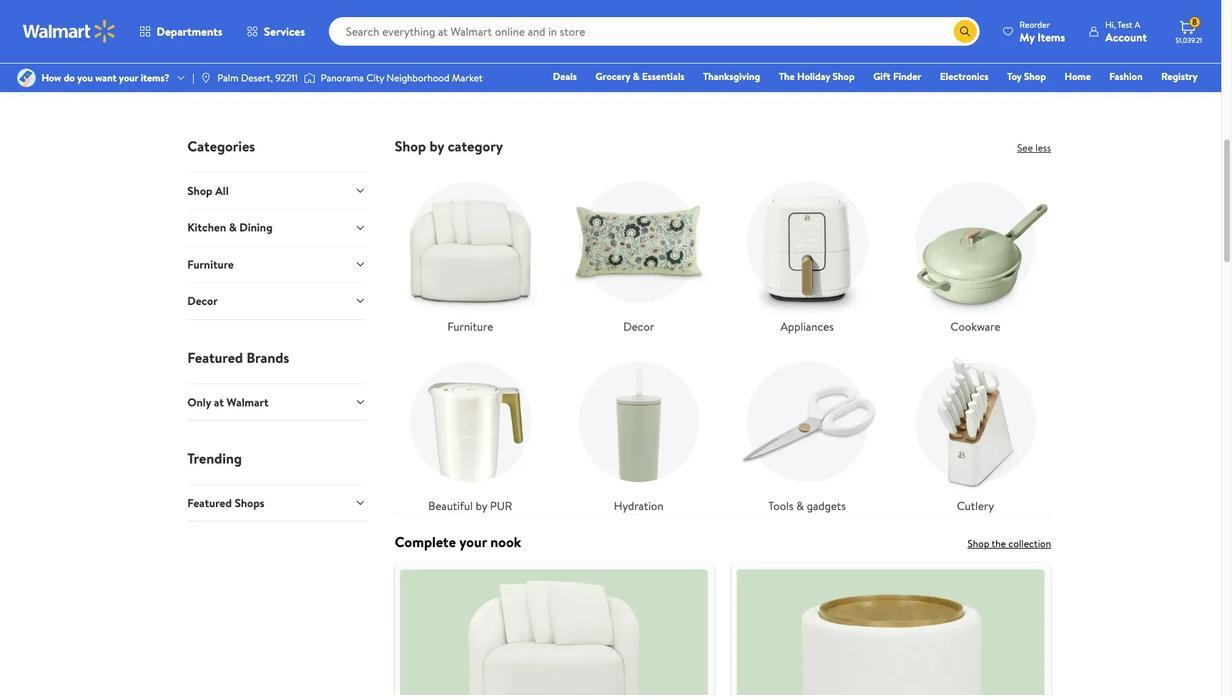 Task type: vqa. For each thing, say whether or not it's contained in the screenshot.
the top 1-
yes



Task type: locate. For each thing, give the bounding box(es) containing it.
& right grocery
[[633, 69, 640, 84]]

list item
[[386, 564, 723, 696], [723, 564, 1060, 696]]

1 vertical spatial featured
[[187, 496, 232, 511]]

shop left category
[[395, 137, 426, 156]]

shop inside shop all dropdown button
[[187, 183, 213, 199]]

2 vertical spatial by
[[476, 499, 487, 514]]

account
[[1105, 29, 1147, 45]]

day up market on the top
[[477, 54, 490, 67]]

0 vertical spatial decor
[[187, 293, 218, 309]]

beautiful for beautiful by pur
[[428, 499, 473, 514]]

1 vertical spatial &
[[229, 220, 237, 236]]

0 horizontal spatial 2-day shipping
[[176, 54, 229, 67]]

decor button
[[187, 283, 366, 319]]

2 product group from the left
[[320, 0, 447, 97]]

4 product group from the left
[[614, 0, 740, 97]]

2-day shipping for 40
[[176, 54, 229, 67]]

1-
[[763, 54, 769, 67], [323, 76, 329, 88]]

8 $1,039.21
[[1176, 16, 1202, 45]]

electronics
[[940, 69, 989, 84]]

registry one debit
[[1088, 69, 1198, 104]]

featured brands
[[187, 348, 289, 367]]

only at walmart button
[[187, 384, 366, 421]]

0 horizontal spatial  image
[[200, 72, 212, 84]]

2 vertical spatial &
[[796, 499, 804, 514]]

1 list item from the left
[[386, 564, 723, 696]]

my
[[1020, 29, 1035, 45]]

0 horizontal spatial your
[[119, 71, 138, 85]]

& right tools
[[796, 499, 804, 514]]

5 product group from the left
[[760, 0, 887, 97]]

 image
[[304, 71, 315, 85], [200, 72, 212, 84]]

shipping up palm on the top left of page
[[198, 54, 229, 67]]

by left pur at left
[[476, 499, 487, 514]]

0 horizontal spatial 1-
[[323, 76, 329, 88]]

thanksgiving
[[703, 69, 760, 84]]

featured for featured shops
[[187, 496, 232, 511]]

beautiful by pur link
[[395, 347, 546, 515]]

0 horizontal spatial furniture
[[187, 257, 234, 272]]

1-day shipping
[[763, 54, 815, 67], [323, 76, 374, 88]]

deals
[[553, 69, 577, 84]]

day up "the"
[[769, 54, 782, 67]]

2 horizontal spatial &
[[796, 499, 804, 514]]

shop left the all
[[187, 183, 213, 199]]

day right 3+
[[922, 54, 935, 67]]

shipping for 88
[[492, 54, 523, 67]]

beautiful inside beautiful drew chair by drew barrymore, sage
[[320, 16, 364, 32]]

2 2-day shipping from the left
[[470, 54, 523, 67]]

 image
[[17, 69, 36, 87]]

list for shop by category
[[386, 155, 1060, 515]]

gift finder link
[[867, 69, 928, 84]]

0 vertical spatial &
[[633, 69, 640, 84]]

your left nook
[[459, 533, 487, 552]]

featured
[[187, 348, 243, 367], [187, 496, 232, 511]]

your
[[119, 71, 138, 85], [459, 533, 487, 552]]

shipping down 88
[[492, 54, 523, 67]]

shop left "the"
[[968, 537, 989, 551]]

test
[[1118, 18, 1133, 30]]

decor
[[187, 293, 218, 309], [623, 319, 654, 334]]

walmart+ link
[[1149, 89, 1204, 104]]

your right want
[[119, 71, 138, 85]]

2 2- from the left
[[470, 54, 477, 67]]

shop right toy
[[1024, 69, 1046, 84]]

collection
[[1009, 537, 1051, 551]]

product group
[[173, 0, 300, 97], [320, 0, 447, 97], [467, 0, 594, 97], [614, 0, 740, 97], [760, 0, 887, 97], [907, 0, 1034, 97]]

2 featured from the top
[[187, 496, 232, 511]]

want
[[95, 71, 117, 85]]

complete your nook
[[395, 533, 521, 552]]

finder
[[893, 69, 921, 84]]

1 horizontal spatial 1-
[[763, 54, 769, 67]]

0 horizontal spatial 2-
[[176, 54, 184, 67]]

day
[[184, 54, 196, 67], [477, 54, 490, 67], [624, 54, 637, 67], [769, 54, 782, 67], [922, 54, 935, 67], [329, 76, 342, 88]]

product group containing 2-day shipping
[[614, 0, 740, 97]]

1 vertical spatial decor
[[623, 319, 654, 334]]

1- right 92211 at left
[[323, 76, 329, 88]]

10
[[953, 32, 961, 44]]

0 vertical spatial your
[[119, 71, 138, 85]]

Walmart Site-Wide search field
[[329, 17, 980, 46]]

1- up thanksgiving link
[[763, 54, 769, 67]]

1 vertical spatial beautiful
[[428, 499, 473, 514]]

0 horizontal spatial drew
[[320, 32, 347, 47]]

only
[[187, 394, 211, 410]]

product group containing 1-day shipping
[[760, 0, 887, 97]]

1 horizontal spatial 2-
[[470, 54, 477, 67]]

0 vertical spatial by
[[426, 16, 437, 32]]

by
[[426, 16, 437, 32], [430, 137, 444, 156], [476, 499, 487, 514]]

palm
[[217, 71, 239, 85]]

cutlery link
[[900, 347, 1051, 515]]

day for 40
[[184, 54, 196, 67]]

list
[[386, 155, 1060, 515], [386, 564, 1060, 696]]

fashion link
[[1103, 69, 1149, 84]]

& inside "dropdown button"
[[229, 220, 237, 236]]

1 2-day shipping from the left
[[176, 54, 229, 67]]

 image right |
[[200, 72, 212, 84]]

0 vertical spatial furniture
[[187, 257, 234, 272]]

day for 88
[[477, 54, 490, 67]]

2-day shipping down 88
[[470, 54, 523, 67]]

reorder
[[1020, 18, 1050, 30]]

product group containing beautiful drew chair by drew barrymore, sage
[[320, 0, 447, 97]]

2- up market on the top
[[470, 54, 477, 67]]

toy shop
[[1007, 69, 1046, 84]]

shop right the holiday
[[833, 69, 855, 84]]

1 vertical spatial by
[[430, 137, 444, 156]]

2-day shipping
[[176, 54, 229, 67], [470, 54, 523, 67], [616, 54, 670, 67]]

walmart
[[227, 394, 269, 410]]

deals link
[[547, 69, 583, 84]]

day left city
[[329, 76, 342, 88]]

0 horizontal spatial decor
[[187, 293, 218, 309]]

2-day shipping for 88
[[470, 54, 523, 67]]

day for 819
[[329, 76, 342, 88]]

list containing furniture
[[386, 155, 1060, 515]]

2-
[[176, 54, 184, 67], [470, 54, 477, 67], [616, 54, 624, 67]]

1 vertical spatial furniture
[[447, 319, 493, 334]]

2 list from the top
[[386, 564, 1060, 696]]

1 horizontal spatial furniture
[[447, 319, 493, 334]]

appliances link
[[732, 167, 883, 335]]

grocery
[[596, 69, 630, 84]]

1 horizontal spatial  image
[[304, 71, 315, 85]]

items
[[1038, 29, 1065, 45]]

1 vertical spatial list
[[386, 564, 1060, 696]]

2 horizontal spatial 2-
[[616, 54, 624, 67]]

2- down departments popup button
[[176, 54, 184, 67]]

by for shop
[[430, 137, 444, 156]]

all
[[215, 183, 229, 199]]

1 list from the top
[[386, 155, 1060, 515]]

shipping for 40
[[198, 54, 229, 67]]

beautiful up complete your nook
[[428, 499, 473, 514]]

by right chair
[[426, 16, 437, 32]]

3+
[[910, 54, 920, 67]]

2-day shipping up |
[[176, 54, 229, 67]]

3 2- from the left
[[616, 54, 624, 67]]

the holiday shop
[[779, 69, 855, 84]]

1 horizontal spatial 2-day shipping
[[470, 54, 523, 67]]

2 horizontal spatial 2-day shipping
[[616, 54, 670, 67]]

featured left shops
[[187, 496, 232, 511]]

2-day shipping up the 'grocery & essentials'
[[616, 54, 670, 67]]

1 horizontal spatial 1-day shipping
[[763, 54, 815, 67]]

shipping for 819
[[344, 76, 374, 88]]

819
[[366, 53, 378, 65]]

1 vertical spatial your
[[459, 533, 487, 552]]

tools & gadgets
[[769, 499, 846, 514]]

&
[[633, 69, 640, 84], [229, 220, 237, 236], [796, 499, 804, 514]]

day up |
[[184, 54, 196, 67]]

0 vertical spatial list
[[386, 155, 1060, 515]]

dining
[[239, 220, 273, 236]]

2- up grocery
[[616, 54, 624, 67]]

 image right 92211 at left
[[304, 71, 315, 85]]

1 2- from the left
[[176, 54, 184, 67]]

shop by category
[[395, 137, 503, 156]]

3 product group from the left
[[467, 0, 594, 97]]

furniture
[[187, 257, 234, 272], [447, 319, 493, 334]]

grocery & essentials link
[[589, 69, 691, 84]]

shipping up "the"
[[784, 54, 815, 67]]

hi, test a account
[[1105, 18, 1147, 45]]

0 horizontal spatial beautiful
[[320, 16, 364, 32]]

1 vertical spatial 1-day shipping
[[323, 76, 374, 88]]

featured up at
[[187, 348, 243, 367]]

grocery & essentials
[[596, 69, 685, 84]]

0 vertical spatial beautiful
[[320, 16, 364, 32]]

beautiful up panorama
[[320, 16, 364, 32]]

1-day shipping down 819
[[323, 76, 374, 88]]

6 product group from the left
[[907, 0, 1034, 97]]

1 vertical spatial 1-
[[323, 76, 329, 88]]

1 horizontal spatial drew
[[367, 16, 394, 32]]

beautiful for beautiful drew chair by drew barrymore, sage
[[320, 16, 364, 32]]

1 horizontal spatial beautiful
[[428, 499, 473, 514]]

day for 10
[[922, 54, 935, 67]]

home link
[[1058, 69, 1097, 84]]

registry
[[1161, 69, 1198, 84]]

at
[[214, 394, 224, 410]]

Search search field
[[329, 17, 980, 46]]

1-day shipping up "the"
[[763, 54, 815, 67]]

by left category
[[430, 137, 444, 156]]

1 horizontal spatial decor
[[623, 319, 654, 334]]

tools
[[769, 499, 794, 514]]

shop for shop by category
[[395, 137, 426, 156]]

do
[[64, 71, 75, 85]]

drew left chair
[[367, 16, 394, 32]]

0 horizontal spatial 1-day shipping
[[323, 76, 374, 88]]

shipping down 819
[[344, 76, 374, 88]]

& left dining
[[229, 220, 237, 236]]

by inside list
[[476, 499, 487, 514]]

1 horizontal spatial &
[[633, 69, 640, 84]]

drew up panorama
[[320, 32, 347, 47]]

day up grocery & essentials link
[[624, 54, 637, 67]]

0 horizontal spatial &
[[229, 220, 237, 236]]

items?
[[141, 71, 170, 85]]

1 featured from the top
[[187, 348, 243, 367]]

1 product group from the left
[[173, 0, 300, 97]]

featured inside dropdown button
[[187, 496, 232, 511]]

electronics link
[[934, 69, 995, 84]]

0 vertical spatial featured
[[187, 348, 243, 367]]

chair
[[397, 16, 423, 32]]

how
[[41, 71, 61, 85]]

shipping up electronics link
[[937, 54, 967, 67]]



Task type: describe. For each thing, give the bounding box(es) containing it.
the holiday shop link
[[773, 69, 861, 84]]

beautiful drew chair by drew barrymore, sage
[[320, 16, 437, 47]]

neighborhood
[[387, 71, 450, 85]]

the
[[779, 69, 795, 84]]

shop all button
[[187, 172, 366, 209]]

shop the collection
[[968, 537, 1051, 551]]

2- for 40
[[176, 54, 184, 67]]

sage
[[408, 32, 432, 47]]

shops
[[235, 496, 265, 511]]

cookware
[[951, 319, 1001, 334]]

3 2-day shipping from the left
[[616, 54, 670, 67]]

services
[[264, 24, 305, 39]]

city
[[366, 71, 384, 85]]

only at walmart
[[187, 394, 269, 410]]

1 horizontal spatial your
[[459, 533, 487, 552]]

cutlery
[[957, 499, 994, 514]]

& for kitchen
[[229, 220, 237, 236]]

by inside beautiful drew chair by drew barrymore, sage
[[426, 16, 437, 32]]

kitchen
[[187, 220, 226, 236]]

trending
[[187, 449, 242, 468]]

appliances
[[781, 319, 834, 334]]

toy shop link
[[1001, 69, 1053, 84]]

reorder my items
[[1020, 18, 1065, 45]]

kitchen & dining
[[187, 220, 273, 236]]

shop all
[[187, 183, 229, 199]]

|
[[192, 71, 194, 85]]

gift finder
[[873, 69, 921, 84]]

0 vertical spatial 1-
[[763, 54, 769, 67]]

desert,
[[241, 71, 273, 85]]

shop the collection link
[[968, 537, 1051, 551]]

less
[[1035, 141, 1051, 155]]

essentials
[[642, 69, 685, 84]]

furniture inside dropdown button
[[187, 257, 234, 272]]

see less
[[1017, 141, 1051, 155]]

thanksgiving link
[[697, 69, 767, 84]]

cookware link
[[900, 167, 1051, 335]]

shop for shop the collection
[[968, 537, 989, 551]]

you
[[77, 71, 93, 85]]

home
[[1065, 69, 1091, 84]]

featured shops
[[187, 496, 265, 511]]

featured shops button
[[187, 485, 366, 522]]

gift
[[873, 69, 891, 84]]

pur
[[490, 499, 512, 514]]

shop inside toy shop link
[[1024, 69, 1046, 84]]

product group containing 40
[[173, 0, 300, 97]]

market
[[452, 71, 483, 85]]

palm desert, 92211
[[217, 71, 298, 85]]

panorama city neighborhood market
[[321, 71, 483, 85]]

the
[[992, 537, 1006, 551]]

walmart+
[[1155, 89, 1198, 104]]

decor inside dropdown button
[[187, 293, 218, 309]]

decor inside list
[[623, 319, 654, 334]]

2 list item from the left
[[723, 564, 1060, 696]]

gadgets
[[807, 499, 846, 514]]

hi,
[[1105, 18, 1116, 30]]

departments
[[157, 24, 222, 39]]

complete
[[395, 533, 456, 552]]

 image for palm
[[200, 72, 212, 84]]

product group containing 88
[[467, 0, 594, 97]]

category
[[448, 137, 503, 156]]

40
[[219, 32, 229, 44]]

nook
[[490, 533, 521, 552]]

categories
[[187, 137, 255, 156]]

toy
[[1007, 69, 1022, 84]]

fashion
[[1110, 69, 1143, 84]]

2- for 88
[[470, 54, 477, 67]]

product group containing 10
[[907, 0, 1034, 97]]

88
[[513, 32, 522, 44]]

& for tools
[[796, 499, 804, 514]]

services button
[[235, 14, 317, 49]]

registry link
[[1155, 69, 1204, 84]]

8
[[1192, 16, 1197, 28]]

shipping for 10
[[937, 54, 967, 67]]

featured for featured brands
[[187, 348, 243, 367]]

$1,039.21
[[1176, 35, 1202, 45]]

one
[[1088, 89, 1110, 104]]

by for beautiful
[[476, 499, 487, 514]]

a
[[1135, 18, 1140, 30]]

92211
[[275, 71, 298, 85]]

 image for panorama
[[304, 71, 315, 85]]

& for grocery
[[633, 69, 640, 84]]

shop for shop all
[[187, 183, 213, 199]]

shipping up essentials
[[639, 54, 670, 67]]

panorama
[[321, 71, 364, 85]]

holiday
[[797, 69, 830, 84]]

search icon image
[[960, 26, 971, 37]]

beautiful by pur
[[428, 499, 512, 514]]

departments button
[[127, 14, 235, 49]]

debit
[[1112, 89, 1137, 104]]

shop inside "the holiday shop" link
[[833, 69, 855, 84]]

see less button
[[1017, 141, 1051, 155]]

furniture button
[[187, 246, 366, 283]]

one debit link
[[1082, 89, 1143, 104]]

hydration link
[[563, 347, 714, 515]]

decor link
[[563, 167, 714, 335]]

walmart image
[[23, 20, 116, 43]]

list for complete your nook
[[386, 564, 1060, 696]]

barrymore,
[[349, 32, 405, 47]]

how do you want your items?
[[41, 71, 170, 85]]

3+ day shipping
[[910, 54, 967, 67]]

0 vertical spatial 1-day shipping
[[763, 54, 815, 67]]

brands
[[247, 348, 289, 367]]



